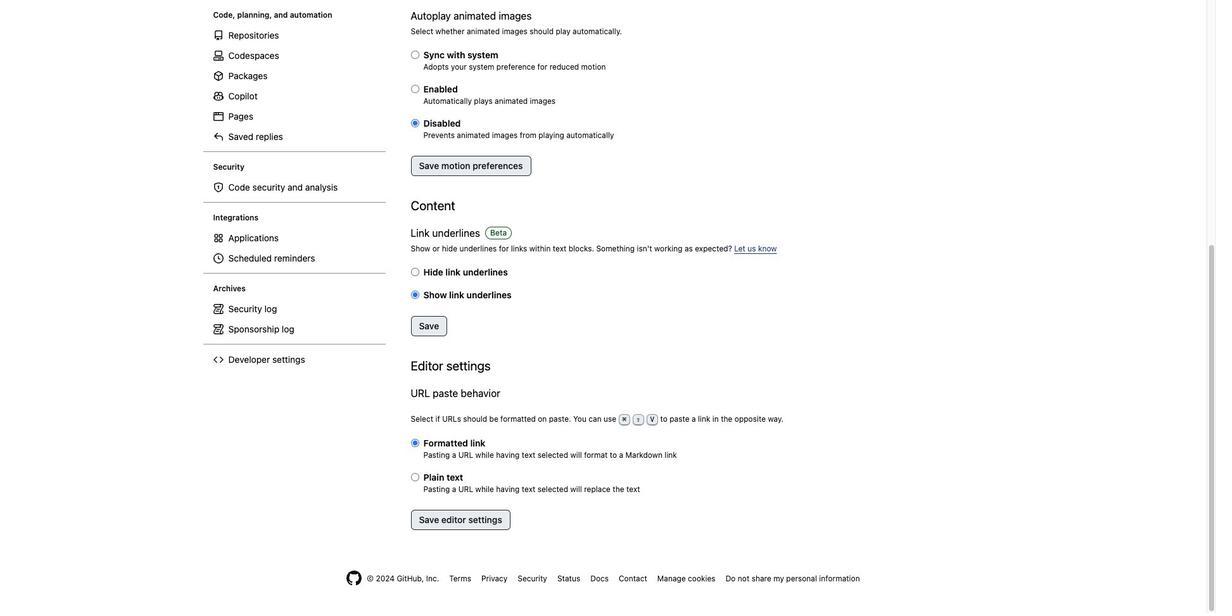 Task type: describe. For each thing, give the bounding box(es) containing it.
log image
[[213, 324, 223, 334]]

clock image
[[213, 253, 223, 263]]

4 list from the top
[[208, 299, 380, 339]]

3 list from the top
[[208, 228, 380, 269]]

copilot image
[[213, 91, 223, 101]]

apps image
[[213, 233, 223, 243]]

reply image
[[213, 132, 223, 142]]

codespaces image
[[213, 51, 223, 61]]

1 list from the top
[[208, 25, 380, 147]]



Task type: locate. For each thing, give the bounding box(es) containing it.
browser image
[[213, 111, 223, 122]]

list
[[208, 25, 380, 147], [208, 177, 380, 198], [208, 228, 380, 269], [208, 299, 380, 339]]

homepage image
[[347, 570, 362, 586]]

None radio
[[411, 50, 419, 59], [411, 119, 419, 127], [411, 439, 419, 447], [411, 50, 419, 59], [411, 119, 419, 127], [411, 439, 419, 447]]

log image
[[213, 304, 223, 314]]

None radio
[[411, 85, 419, 93], [411, 268, 419, 276], [411, 291, 419, 299], [411, 473, 419, 481], [411, 85, 419, 93], [411, 268, 419, 276], [411, 291, 419, 299], [411, 473, 419, 481]]

shield lock image
[[213, 182, 223, 193]]

2 list from the top
[[208, 177, 380, 198]]

package image
[[213, 71, 223, 81]]

code image
[[213, 355, 223, 365]]

repo image
[[213, 30, 223, 41]]



Task type: vqa. For each thing, say whether or not it's contained in the screenshot.
leftmost 'Homepage' icon
no



